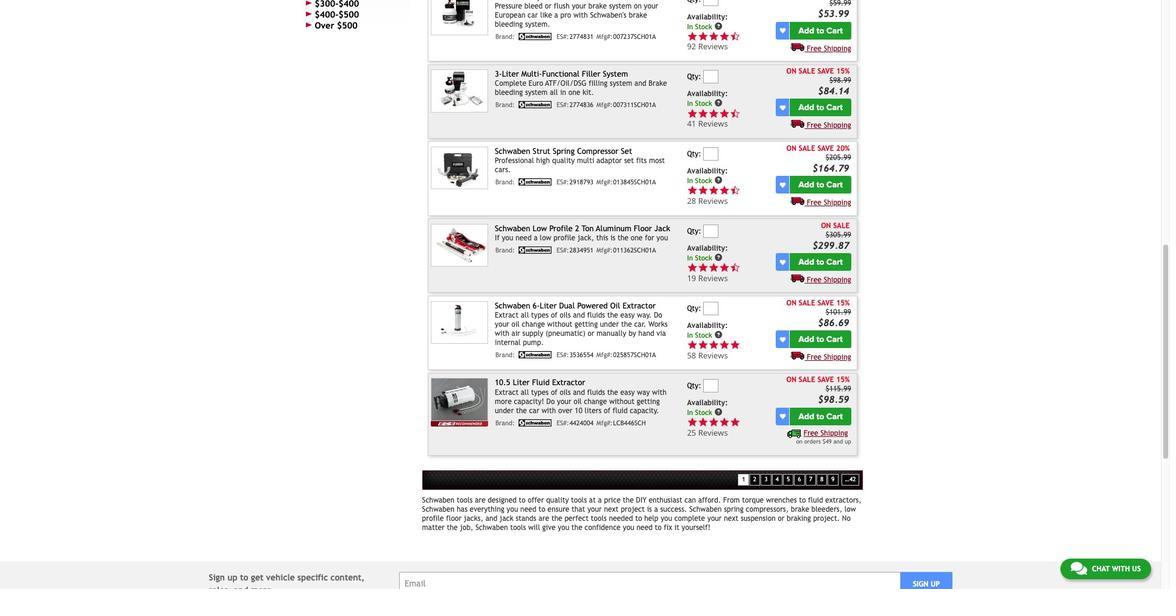 Task type: vqa. For each thing, say whether or not it's contained in the screenshot.
Genuine BMW Accessories for Your Car
no



Task type: describe. For each thing, give the bounding box(es) containing it.
under for 25
[[495, 407, 514, 416]]

pump.
[[523, 339, 544, 347]]

add for $84.14
[[799, 103, 814, 113]]

profile inside schwaben low profile 2 ton aluminum floor jack if you need a low profile jack, this is the one for you
[[554, 234, 575, 243]]

4 link
[[772, 475, 783, 486]]

compressors,
[[746, 506, 789, 514]]

1 add from the top
[[799, 25, 814, 36]]

1 add to wish list image from the top
[[780, 27, 786, 34]]

specific
[[297, 574, 328, 583]]

5 link
[[783, 475, 794, 486]]

shipping for $164.79
[[824, 199, 851, 207]]

with right way
[[652, 389, 667, 397]]

reviews for 19 reviews
[[698, 273, 728, 284]]

half star image for 92 reviews
[[730, 31, 741, 42]]

over
[[558, 407, 573, 416]]

you down jack
[[657, 234, 668, 243]]

schwaben strut spring compressor set professional high quality multi adaptor set fits most cars.
[[495, 147, 665, 174]]

to down offer
[[539, 506, 546, 514]]

2 link
[[750, 475, 760, 486]]

your right the flush
[[572, 2, 586, 11]]

half star image for 19 reviews
[[730, 263, 741, 274]]

1 schwaben - corporate logo image from the top
[[517, 33, 554, 40]]

3-liter multi-functional filler system complete euro atf/oil/dsg filling system and brake bleeding system all in one kit.
[[495, 69, 667, 97]]

es#4424004 - lcb446sch - 10.5 liter fluid extractor - extract all types of oils and fluids the easy way with more capacity! do your oil change without getting under the car with over 10 liters of fluid capacity. - schwaben - audi bmw volkswagen mercedes benz mini porsche image
[[431, 379, 488, 422]]

reviews for 58 reviews
[[698, 350, 728, 361]]

stock for 19
[[695, 254, 712, 263]]

add to cart button for $84.14
[[790, 99, 851, 117]]

es#: for 58 reviews
[[557, 352, 569, 359]]

a right at
[[598, 497, 602, 505]]

flush
[[554, 2, 570, 11]]

jack,
[[578, 234, 594, 243]]

the down perfect
[[572, 524, 583, 533]]

lcb446sch
[[613, 420, 646, 427]]

you up jack
[[507, 506, 518, 514]]

all inside the 3-liter multi-functional filler system complete euro atf/oil/dsg filling system and brake bleeding system all in one kit.
[[550, 89, 558, 97]]

ensure
[[548, 506, 569, 514]]

…42
[[845, 477, 856, 484]]

you up fix
[[661, 515, 672, 524]]

qty: for 28
[[687, 150, 701, 158]]

star image inside 58 reviews link
[[709, 340, 719, 351]]

mfg#: for 41 reviews
[[597, 101, 613, 109]]

the inside schwaben low profile 2 ton aluminum floor jack if you need a low profile jack, this is the one for you
[[618, 234, 629, 243]]

is inside schwaben tools are designed to offer quality tools at a price the diy enthusiast can afford. from torque wrenches to fluid extractors, schwaben has everything you need to ensure that your next project is a success. schwaben spring compressors, brake bleeders, low profile floor jacks, and jack stands are the perfect tools needed to help you complete your next suspension or braking project. no matter the job, schwaben tools will give you the confidence you need to fix it yourself!
[[647, 506, 652, 514]]

extract inside 10.5 liter fluid extractor extract all types of oils and fluids the easy way with more capacity! do your oil change without getting under the car with over 10 liters of fluid capacity.
[[495, 389, 519, 397]]

car.
[[634, 321, 646, 329]]

41 reviews
[[687, 118, 728, 129]]

2774836
[[570, 101, 594, 109]]

from
[[723, 497, 740, 505]]

free up on sale save 15% $98.99 $84.14
[[807, 44, 822, 53]]

15% for $86.69
[[836, 299, 850, 307]]

1 mfg#: from the top
[[597, 33, 613, 40]]

schwaben 6-liter dual powered oil extractor link
[[495, 301, 656, 311]]

comments image
[[1071, 562, 1087, 577]]

you down the "needed" on the bottom right of the page
[[623, 524, 634, 533]]

your inside schwaben 6-liter dual powered oil extractor extract all types of oils and fluids the easy way. do your oil change without getting under the car. works with air supply (pneumatic) or manually by hand via internal pump.
[[495, 321, 509, 329]]

the down capacity!
[[516, 407, 527, 416]]

availability: for 58
[[687, 322, 728, 330]]

tools up "has"
[[457, 497, 473, 505]]

dual
[[559, 301, 575, 311]]

oil for 58 reviews
[[512, 321, 520, 329]]

european
[[495, 11, 526, 20]]

a up help
[[654, 506, 658, 514]]

liter for 25
[[513, 379, 530, 388]]

cart for $84.14
[[827, 103, 843, 113]]

multi-
[[521, 69, 542, 79]]

$400-$500 over $500
[[315, 9, 359, 30]]

10.5 liter fluid extractor extract all types of oils and fluids the easy way with more capacity! do your oil change without getting under the car with over 10 liters of fluid capacity.
[[495, 379, 667, 416]]

41
[[687, 118, 696, 129]]

the up project
[[623, 497, 634, 505]]

9
[[832, 477, 835, 484]]

free shipping for $164.79
[[807, 199, 851, 207]]

qty: for 19
[[687, 227, 701, 236]]

over
[[315, 20, 334, 30]]

the down the floor
[[447, 524, 458, 533]]

bleeding inside the 3-liter multi-functional filler system complete euro atf/oil/dsg filling system and brake bleeding system all in one kit.
[[495, 89, 523, 97]]

with left us
[[1112, 566, 1130, 574]]

by
[[629, 330, 636, 338]]

1 vertical spatial of
[[551, 389, 558, 397]]

stock for 58
[[695, 331, 712, 340]]

car inside 10.5 liter fluid extractor extract all types of oils and fluids the easy way with more capacity! do your oil change without getting under the car with over 10 liters of fluid capacity.
[[529, 407, 539, 416]]

the down ensure
[[552, 515, 562, 524]]

liters
[[585, 407, 602, 416]]

1 19 reviews link from the top
[[687, 263, 774, 284]]

without for 25
[[609, 398, 635, 406]]

save for $164.79
[[818, 144, 834, 153]]

types inside schwaben 6-liter dual powered oil extractor extract all types of oils and fluids the easy way. do your oil change without getting under the car. works with air supply (pneumatic) or manually by hand via internal pump.
[[531, 311, 549, 320]]

92 reviews
[[687, 41, 728, 52]]

on sale $305.99 $299.87
[[813, 222, 851, 251]]

oils inside 10.5 liter fluid extractor extract all types of oils and fluids the easy way with more capacity! do your oil change without getting under the car with over 10 liters of fluid capacity.
[[560, 389, 571, 397]]

availability: in stock for 25
[[687, 399, 728, 417]]

sign up button
[[901, 573, 952, 590]]

brake
[[649, 79, 667, 88]]

to up free shipping on orders $49 and up
[[817, 412, 824, 422]]

pressure
[[495, 2, 522, 11]]

$400-$500 link
[[303, 9, 405, 20]]

atf/oil/dsg
[[545, 79, 587, 88]]

free shipping on orders $49 and up
[[796, 430, 851, 446]]

availability: in stock for 58
[[687, 322, 728, 340]]

fix
[[664, 524, 672, 533]]

add to cart button for $164.79
[[790, 176, 851, 194]]

7 link
[[806, 475, 816, 486]]

in for 28 reviews
[[687, 177, 693, 185]]

add to cart button for $299.87
[[790, 254, 851, 271]]

extractor inside 10.5 liter fluid extractor extract all types of oils and fluids the easy way with more capacity! do your oil change without getting under the car with over 10 liters of fluid capacity.
[[552, 379, 585, 388]]

your down at
[[588, 506, 602, 514]]

tools up that
[[571, 497, 587, 505]]

capacity!
[[514, 398, 544, 406]]

fits
[[636, 157, 647, 165]]

1 horizontal spatial 2
[[753, 477, 757, 484]]

your down "afford."
[[707, 515, 722, 524]]

on for $84.14
[[787, 67, 797, 75]]

spring
[[724, 506, 744, 514]]

filling
[[589, 79, 608, 88]]

9 link
[[828, 475, 838, 486]]

offer
[[528, 497, 544, 505]]

add to wish list image for $98.59
[[780, 414, 786, 420]]

and inside the 3-liter multi-functional filler system complete euro atf/oil/dsg filling system and brake bleeding system all in one kit.
[[635, 79, 646, 88]]

28
[[687, 196, 696, 207]]

free shipping image for $164.79
[[791, 197, 805, 206]]

your up "007237sch01a"
[[644, 2, 658, 11]]

braking
[[787, 515, 811, 524]]

project.
[[813, 515, 840, 524]]

on for $98.59
[[787, 376, 797, 385]]

get
[[251, 574, 263, 583]]

question sign image for 19 reviews
[[714, 254, 723, 262]]

with inside pressure bleed or flush your brake system on your european car like a pro with schwaben's brake bleeding system.
[[573, 11, 588, 20]]

to down project
[[635, 515, 642, 524]]

free shipping for $299.87
[[807, 276, 851, 285]]

shipping up $98.99
[[824, 44, 851, 53]]

add to cart for $98.59
[[799, 412, 843, 422]]

like
[[540, 11, 552, 20]]

schwaben 6-liter dual powered oil extractor extract all types of oils and fluids the easy way. do your oil change without getting under the car. works with air supply (pneumatic) or manually by hand via internal pump.
[[495, 301, 668, 347]]

2 vertical spatial need
[[637, 524, 653, 533]]

on sale save 20% $205.99 $164.79
[[787, 144, 851, 174]]

oil for 25 reviews
[[574, 398, 582, 406]]

on for $299.87
[[821, 222, 831, 230]]

schwaben's
[[590, 11, 627, 20]]

on sale save 15% $101.99 $86.69
[[787, 299, 851, 328]]

free inside free shipping on orders $49 and up
[[804, 430, 818, 438]]

1
[[742, 477, 745, 484]]

schwaben tools are designed to offer quality tools at a price the diy enthusiast can afford. from torque wrenches to fluid extractors, schwaben has everything you need to ensure that your next project is a success. schwaben spring compressors, brake bleeders, low profile floor jacks, and jack stands are the perfect tools needed to help you complete your next suspension or braking project. no matter the job, schwaben tools will give you the confidence you need to fix it yourself!
[[422, 497, 862, 533]]

sale for $299.87
[[833, 222, 850, 230]]

with inside schwaben 6-liter dual powered oil extractor extract all types of oils and fluids the easy way. do your oil change without getting under the car. works with air supply (pneumatic) or manually by hand via internal pump.
[[495, 330, 509, 338]]

question sign image for 41 reviews
[[714, 99, 723, 108]]

15% for $98.59
[[836, 376, 850, 385]]

tools down stands
[[510, 524, 526, 533]]

a inside pressure bleed or flush your brake system on your european car like a pro with schwaben's brake bleeding system.
[[554, 11, 558, 20]]

1 es#: from the top
[[557, 33, 569, 40]]

add to cart button for $98.59
[[790, 408, 851, 426]]

es#: for 25 reviews
[[557, 420, 569, 427]]

1 28 reviews link from the top
[[687, 186, 774, 207]]

no
[[842, 515, 851, 524]]

to down $86.69
[[817, 335, 824, 345]]

1 vertical spatial need
[[520, 506, 536, 514]]

1 vertical spatial system
[[610, 79, 632, 88]]

stock for 28
[[695, 177, 712, 185]]

tools up confidence
[[591, 515, 607, 524]]

free for $84.14
[[807, 122, 822, 130]]

2918793
[[570, 179, 594, 186]]

one inside schwaben low profile 2 ton aluminum floor jack if you need a low profile jack, this is the one for you
[[631, 234, 643, 243]]

sale for $84.14
[[799, 67, 815, 75]]

mfg#: for 28 reviews
[[597, 179, 613, 186]]

stock for 92
[[695, 22, 712, 31]]

or inside schwaben tools are designed to offer quality tools at a price the diy enthusiast can afford. from torque wrenches to fluid extractors, schwaben has everything you need to ensure that your next project is a success. schwaben spring compressors, brake bleeders, low profile floor jacks, and jack stands are the perfect tools needed to help you complete your next suspension or braking project. no matter the job, schwaben tools will give you the confidence you need to fix it yourself!
[[778, 515, 785, 524]]

brake inside schwaben tools are designed to offer quality tools at a price the diy enthusiast can afford. from torque wrenches to fluid extractors, schwaben has everything you need to ensure that your next project is a success. schwaben spring compressors, brake bleeders, low profile floor jacks, and jack stands are the perfect tools needed to help you complete your next suspension or braking project. no matter the job, schwaben tools will give you the confidence you need to fix it yourself!
[[791, 506, 809, 514]]

high
[[536, 157, 550, 165]]

19
[[687, 273, 696, 284]]

floor
[[634, 224, 652, 233]]

needed
[[609, 515, 633, 524]]

es#: 2774836 mfg#: 007311sch01a
[[557, 101, 656, 109]]

free shipping image up on sale save 15% $98.99 $84.14
[[791, 42, 805, 51]]

save for $84.14
[[818, 67, 834, 75]]

star image inside 41 reviews link
[[698, 108, 709, 119]]

save for $86.69
[[818, 299, 834, 307]]

works
[[648, 321, 668, 329]]

brand: for 25 reviews
[[495, 420, 515, 427]]

to down the $299.87
[[817, 257, 824, 268]]

Email email field
[[399, 573, 901, 590]]

1 vertical spatial $500
[[337, 20, 358, 30]]

way
[[637, 389, 650, 397]]

chat with us link
[[1060, 560, 1151, 580]]

0 horizontal spatial next
[[604, 506, 619, 514]]

schwaben - corporate logo image for 25 reviews
[[517, 420, 554, 427]]

58 reviews
[[687, 350, 728, 361]]

mfg#: for 19 reviews
[[597, 247, 613, 254]]

and inside sign up to get vehicle specific content, sales, and more.
[[234, 586, 248, 590]]

ecs tuning recommends this product. image
[[431, 422, 488, 428]]

brand: for 28 reviews
[[495, 179, 515, 186]]

the down oil
[[607, 311, 618, 320]]

air
[[512, 330, 520, 338]]

fluid inside schwaben tools are designed to offer quality tools at a price the diy enthusiast can afford. from torque wrenches to fluid extractors, schwaben has everything you need to ensure that your next project is a success. schwaben spring compressors, brake bleeders, low profile floor jacks, and jack stands are the perfect tools needed to help you complete your next suspension or braking project. no matter the job, schwaben tools will give you the confidence you need to fix it yourself!
[[808, 497, 823, 505]]

change for 58 reviews
[[522, 321, 545, 329]]

low inside schwaben low profile 2 ton aluminum floor jack if you need a low profile jack, this is the one for you
[[540, 234, 551, 243]]

quality inside "schwaben strut spring compressor set professional high quality multi adaptor set fits most cars."
[[552, 157, 575, 165]]

low inside schwaben tools are designed to offer quality tools at a price the diy enthusiast can afford. from torque wrenches to fluid extractors, schwaben has everything you need to ensure that your next project is a success. schwaben spring compressors, brake bleeders, low profile floor jacks, and jack stands are the perfect tools needed to help you complete your next suspension or braking project. no matter the job, schwaben tools will give you the confidence you need to fix it yourself!
[[845, 506, 856, 514]]

system inside pressure bleed or flush your brake system on your european car like a pro with schwaben's brake bleeding system.
[[609, 2, 632, 11]]

1 add to cart button from the top
[[790, 22, 851, 39]]

up for sign up
[[931, 581, 940, 589]]

2 92 reviews link from the top
[[687, 41, 741, 52]]

free shipping image for $299.87
[[791, 274, 805, 283]]

cart for $299.87
[[827, 257, 843, 268]]

add for $164.79
[[799, 180, 814, 190]]

sale for $164.79
[[799, 144, 815, 153]]

$98.59
[[818, 395, 849, 406]]

add to wish list image for $299.87
[[780, 259, 786, 266]]

brand: for 58 reviews
[[495, 352, 515, 359]]

to down the $84.14
[[817, 103, 824, 113]]

to left fix
[[655, 524, 662, 533]]

schwaben - corporate logo image for 28 reviews
[[517, 179, 554, 186]]

vehicle
[[266, 574, 295, 583]]

do for 25 reviews
[[546, 398, 555, 406]]

need inside schwaben low profile 2 ton aluminum floor jack if you need a low profile jack, this is the one for you
[[516, 234, 532, 243]]

getting for 25 reviews
[[637, 398, 660, 406]]

8
[[820, 477, 824, 484]]

availability: in stock for 41
[[687, 90, 728, 108]]

free shipping for $86.69
[[807, 354, 851, 362]]

give
[[542, 524, 556, 533]]

shipping for $84.14
[[824, 122, 851, 130]]

3 link
[[761, 475, 771, 486]]

all inside schwaben 6-liter dual powered oil extractor extract all types of oils and fluids the easy way. do your oil change without getting under the car. works with air supply (pneumatic) or manually by hand via internal pump.
[[521, 311, 529, 320]]

the left way
[[607, 389, 618, 397]]

profile
[[549, 224, 573, 233]]

5
[[787, 477, 790, 484]]

reviews for 41 reviews
[[698, 118, 728, 129]]

$205.99
[[826, 153, 851, 162]]

1 cart from the top
[[827, 25, 843, 36]]

way.
[[637, 311, 652, 320]]

2 58 reviews link from the top
[[687, 350, 741, 361]]

$49
[[823, 439, 832, 446]]

$400-
[[315, 9, 339, 19]]

sign for sign up
[[913, 581, 929, 589]]

$53.99
[[818, 8, 849, 19]]

under for 58
[[600, 321, 619, 329]]

2 25 reviews link from the top
[[687, 428, 741, 439]]

with left over
[[542, 407, 556, 416]]

strut
[[533, 147, 550, 156]]

2 vertical spatial of
[[604, 407, 610, 416]]

more.
[[251, 586, 275, 590]]

cart for $86.69
[[827, 335, 843, 345]]



Task type: locate. For each thing, give the bounding box(es) containing it.
of inside schwaben 6-liter dual powered oil extractor extract all types of oils and fluids the easy way. do your oil change without getting under the car. works with air supply (pneumatic) or manually by hand via internal pump.
[[551, 311, 558, 320]]

fluid
[[532, 379, 550, 388]]

2 availability: in stock from the top
[[687, 90, 728, 108]]

1 add to wish list image from the top
[[780, 259, 786, 266]]

6-
[[533, 301, 540, 311]]

es#: left 2918793
[[557, 179, 569, 186]]

jack
[[654, 224, 670, 233]]

1 vertical spatial all
[[521, 311, 529, 320]]

2 save from the top
[[818, 144, 834, 153]]

None text field
[[704, 70, 719, 84], [704, 225, 719, 238], [704, 70, 719, 84], [704, 225, 719, 238]]

fluids down powered
[[587, 311, 605, 320]]

kit.
[[583, 89, 594, 97]]

extractor right fluid
[[552, 379, 585, 388]]

4 add to cart from the top
[[799, 257, 843, 268]]

2 question sign image from the top
[[714, 254, 723, 262]]

3 add to cart button from the top
[[790, 176, 851, 194]]

0 vertical spatial of
[[551, 311, 558, 320]]

6 reviews from the top
[[698, 428, 728, 439]]

0 vertical spatial low
[[540, 234, 551, 243]]

4 availability: from the top
[[687, 245, 728, 253]]

free
[[807, 44, 822, 53], [807, 122, 822, 130], [807, 199, 822, 207], [807, 276, 822, 285], [807, 354, 822, 362], [804, 430, 818, 438]]

3 add from the top
[[799, 180, 814, 190]]

reviews right 92
[[698, 41, 728, 52]]

0 vertical spatial types
[[531, 311, 549, 320]]

4 brand: from the top
[[495, 247, 515, 254]]

$305.99
[[826, 231, 851, 239]]

28 reviews link
[[687, 186, 774, 207], [687, 196, 741, 207]]

6 cart from the top
[[827, 412, 843, 422]]

1 vertical spatial easy
[[620, 389, 635, 397]]

1 vertical spatial on
[[796, 439, 803, 446]]

reviews for 92 reviews
[[698, 41, 728, 52]]

or inside pressure bleed or flush your brake system on your european car like a pro with schwaben's brake bleeding system.
[[545, 2, 552, 11]]

add to cart down $86.69
[[799, 335, 843, 345]]

pressure bleed or flush your brake system on your european car like a pro with schwaben's brake bleeding system.
[[495, 2, 658, 29]]

0 vertical spatial one
[[569, 89, 580, 97]]

the down aluminum
[[618, 234, 629, 243]]

shipping for $86.69
[[824, 354, 851, 362]]

qty: for 58
[[687, 305, 701, 313]]

2 cart from the top
[[827, 103, 843, 113]]

add to cart for $299.87
[[799, 257, 843, 268]]

6 add to cart from the top
[[799, 412, 843, 422]]

extractor inside schwaben 6-liter dual powered oil extractor extract all types of oils and fluids the easy way. do your oil change without getting under the car. works with air supply (pneumatic) or manually by hand via internal pump.
[[623, 301, 656, 311]]

half star image right 41 reviews
[[730, 108, 741, 119]]

without up (pneumatic)
[[547, 321, 572, 329]]

1 extract from the top
[[495, 311, 519, 320]]

is inside schwaben low profile 2 ton aluminum floor jack if you need a low profile jack, this is the one for you
[[610, 234, 616, 243]]

under inside 10.5 liter fluid extractor extract all types of oils and fluids the easy way with more capacity! do your oil change without getting under the car with over 10 liters of fluid capacity.
[[495, 407, 514, 416]]

add for $98.59
[[799, 412, 814, 422]]

on inside on sale save 20% $205.99 $164.79
[[787, 144, 797, 153]]

oil up 10
[[574, 398, 582, 406]]

4 save from the top
[[818, 376, 834, 385]]

availability: for 28
[[687, 167, 728, 176]]

question sign image
[[714, 99, 723, 108], [714, 176, 723, 185], [714, 331, 723, 340]]

sales,
[[209, 586, 231, 590]]

1 horizontal spatial or
[[588, 330, 595, 338]]

add to wish list image for $84.14
[[780, 105, 786, 111]]

and down schwaben 6-liter dual powered oil extractor link
[[573, 311, 585, 320]]

schwaben - corporate logo image for 19 reviews
[[517, 247, 554, 254]]

3 question sign image from the top
[[714, 408, 723, 417]]

free shipping image for $86.69
[[791, 352, 805, 360]]

0 horizontal spatial getting
[[575, 321, 598, 329]]

2 vertical spatial liter
[[513, 379, 530, 388]]

question sign image up 58 reviews
[[714, 331, 723, 340]]

your inside 10.5 liter fluid extractor extract all types of oils and fluids the easy way with more capacity! do your oil change without getting under the car with over 10 liters of fluid capacity.
[[557, 398, 571, 406]]

3 availability: in stock from the top
[[687, 167, 728, 185]]

system.
[[525, 20, 550, 29]]

3 brand: from the top
[[495, 179, 515, 186]]

4
[[776, 477, 779, 484]]

1 vertical spatial or
[[588, 330, 595, 338]]

0 vertical spatial next
[[604, 506, 619, 514]]

extractors,
[[825, 497, 862, 505]]

2 15% from the top
[[836, 299, 850, 307]]

15% inside on sale save 15% $101.99 $86.69
[[836, 299, 850, 307]]

2 19 reviews link from the top
[[687, 273, 741, 284]]

free shipping image
[[791, 120, 805, 128]]

1 vertical spatial bleeding
[[495, 89, 523, 97]]

15% inside on sale save 15% $98.99 $84.14
[[836, 67, 850, 75]]

easy
[[620, 311, 635, 320], [620, 389, 635, 397]]

1 vertical spatial 15%
[[836, 299, 850, 307]]

3 schwaben - corporate logo image from the top
[[517, 179, 554, 186]]

do inside schwaben 6-liter dual powered oil extractor extract all types of oils and fluids the easy way. do your oil change without getting under the car. works with air supply (pneumatic) or manually by hand via internal pump.
[[654, 311, 662, 320]]

on inside free shipping on orders $49 and up
[[796, 439, 803, 446]]

your up over
[[557, 398, 571, 406]]

0 vertical spatial easy
[[620, 311, 635, 320]]

1 add to cart from the top
[[799, 25, 843, 36]]

bleeding down 'complete'
[[495, 89, 523, 97]]

1 question sign image from the top
[[714, 99, 723, 108]]

save inside on sale save 15% $98.99 $84.14
[[818, 67, 834, 75]]

question sign image for 28 reviews
[[714, 176, 723, 185]]

es#: 4424004 mfg#: lcb446sch
[[557, 420, 646, 427]]

0 horizontal spatial fluid
[[613, 407, 628, 416]]

up inside button
[[931, 581, 940, 589]]

bleeding
[[495, 20, 523, 29], [495, 89, 523, 97]]

sign inside sign up to get vehicle specific content, sales, and more.
[[209, 574, 225, 583]]

in
[[560, 89, 566, 97]]

92
[[687, 41, 696, 52]]

on for $164.79
[[787, 144, 797, 153]]

aluminum
[[596, 224, 631, 233]]

add to cart button up free shipping on orders $49 and up
[[790, 408, 851, 426]]

1 vertical spatial getting
[[637, 398, 660, 406]]

without inside 10.5 liter fluid extractor extract all types of oils and fluids the easy way with more capacity! do your oil change without getting under the car with over 10 liters of fluid capacity.
[[609, 398, 635, 406]]

2 availability: from the top
[[687, 90, 728, 98]]

brake up braking
[[791, 506, 809, 514]]

0 horizontal spatial change
[[522, 321, 545, 329]]

add to wish list image
[[780, 259, 786, 266], [780, 337, 786, 343], [780, 414, 786, 420]]

you right if
[[502, 234, 513, 243]]

pro
[[560, 11, 571, 20]]

save inside on sale save 15% $115.99 $98.59
[[818, 376, 834, 385]]

free for $164.79
[[807, 199, 822, 207]]

add to wish list image
[[780, 27, 786, 34], [780, 105, 786, 111], [780, 182, 786, 188]]

schwaben - corporate logo image down euro
[[517, 101, 554, 109]]

25 reviews link up 1
[[687, 418, 774, 439]]

2 qty: from the top
[[687, 150, 701, 158]]

getting inside 10.5 liter fluid extractor extract all types of oils and fluids the easy way with more capacity! do your oil change without getting under the car with over 10 liters of fluid capacity.
[[637, 398, 660, 406]]

free shipping image for $98.59
[[788, 430, 802, 439]]

1 availability: from the top
[[687, 12, 728, 21]]

0 vertical spatial oil
[[512, 321, 520, 329]]

10.5 liter fluid extractor link
[[495, 379, 585, 388]]

question sign image
[[714, 22, 723, 30], [714, 254, 723, 262], [714, 408, 723, 417]]

1 horizontal spatial one
[[631, 234, 643, 243]]

sale inside on sale save 20% $205.99 $164.79
[[799, 144, 815, 153]]

to left offer
[[519, 497, 526, 505]]

schwaben strut spring compressor set link
[[495, 147, 632, 156]]

0 vertical spatial bleeding
[[495, 20, 523, 29]]

0 vertical spatial under
[[600, 321, 619, 329]]

0 vertical spatial 2
[[575, 224, 579, 233]]

add to cart for $84.14
[[799, 103, 843, 113]]

bleeding inside pressure bleed or flush your brake system on your european car like a pro with schwaben's brake bleeding system.
[[495, 20, 523, 29]]

25 reviews link
[[687, 418, 774, 439], [687, 428, 741, 439]]

bleed
[[524, 2, 543, 11]]

complete
[[495, 79, 526, 88]]

None text field
[[704, 0, 719, 6], [704, 147, 719, 161], [704, 302, 719, 316], [704, 379, 719, 393], [704, 0, 719, 6], [704, 147, 719, 161], [704, 302, 719, 316], [704, 379, 719, 393]]

system up schwaben's
[[609, 2, 632, 11]]

4 add from the top
[[799, 257, 814, 268]]

free shipping up $101.99
[[807, 276, 851, 285]]

availability: in stock up 19 reviews
[[687, 245, 728, 263]]

bleeders,
[[812, 506, 842, 514]]

2 vertical spatial all
[[521, 389, 529, 397]]

sale inside on sale save 15% $98.99 $84.14
[[799, 67, 815, 75]]

getting inside schwaben 6-liter dual powered oil extractor extract all types of oils and fluids the easy way. do your oil change without getting under the car. works with air supply (pneumatic) or manually by hand via internal pump.
[[575, 321, 598, 329]]

sale inside "on sale $305.99 $299.87"
[[833, 222, 850, 230]]

question sign image for 92 reviews
[[714, 22, 723, 30]]

reviews right 58 on the bottom right of page
[[698, 350, 728, 361]]

and inside 10.5 liter fluid extractor extract all types of oils and fluids the easy way with more capacity! do your oil change without getting under the car with over 10 liters of fluid capacity.
[[573, 389, 585, 397]]

1 vertical spatial fluid
[[808, 497, 823, 505]]

5 availability: from the top
[[687, 322, 728, 330]]

availability: in stock up 41 reviews
[[687, 90, 728, 108]]

schwaben - corporate logo image
[[517, 33, 554, 40], [517, 101, 554, 109], [517, 179, 554, 186], [517, 247, 554, 254], [517, 352, 554, 359], [517, 420, 554, 427]]

project
[[621, 506, 645, 514]]

2 vertical spatial 15%
[[836, 376, 850, 385]]

availability: for 92
[[687, 12, 728, 21]]

yourself!
[[682, 524, 711, 533]]

10
[[575, 407, 582, 416]]

qty: for 25
[[687, 382, 701, 390]]

1 vertical spatial low
[[845, 506, 856, 514]]

internal
[[495, 339, 521, 347]]

schwaben inside schwaben 6-liter dual powered oil extractor extract all types of oils and fluids the easy way. do your oil change without getting under the car. works with air supply (pneumatic) or manually by hand via internal pump.
[[495, 301, 530, 311]]

reviews right '41'
[[698, 118, 728, 129]]

in for 41 reviews
[[687, 99, 693, 108]]

mfg#: down filling
[[597, 101, 613, 109]]

2 vertical spatial question sign image
[[714, 331, 723, 340]]

2 mfg#: from the top
[[597, 101, 613, 109]]

liter inside 10.5 liter fluid extractor extract all types of oils and fluids the easy way with more capacity! do your oil change without getting under the car with over 10 liters of fluid capacity.
[[513, 379, 530, 388]]

half star image for 41 reviews
[[730, 108, 741, 119]]

a inside schwaben low profile 2 ton aluminum floor jack if you need a low profile jack, this is the one for you
[[534, 234, 538, 243]]

sale
[[799, 67, 815, 75], [799, 144, 815, 153], [833, 222, 850, 230], [799, 299, 815, 307], [799, 376, 815, 385]]

sale inside on sale save 15% $101.99 $86.69
[[799, 299, 815, 307]]

0 vertical spatial car
[[528, 11, 538, 20]]

schwaben inside schwaben low profile 2 ton aluminum floor jack if you need a low profile jack, this is the one for you
[[495, 224, 530, 233]]

2 41 reviews link from the top
[[687, 118, 741, 129]]

19 reviews
[[687, 273, 728, 284]]

change inside schwaben 6-liter dual powered oil extractor extract all types of oils and fluids the easy way. do your oil change without getting under the car. works with air supply (pneumatic) or manually by hand via internal pump.
[[522, 321, 545, 329]]

15% up $101.99
[[836, 299, 850, 307]]

quality inside schwaben tools are designed to offer quality tools at a price the diy enthusiast can afford. from torque wrenches to fluid extractors, schwaben has everything you need to ensure that your next project is a success. schwaben spring compressors, brake bleeders, low profile floor jacks, and jack stands are the perfect tools needed to help you complete your next suspension or braking project. no matter the job, schwaben tools will give you the confidence you need to fix it yourself!
[[546, 497, 569, 505]]

or down compressors,
[[778, 515, 785, 524]]

availability: in stock for 28
[[687, 167, 728, 185]]

2 add to wish list image from the top
[[780, 105, 786, 111]]

2 add from the top
[[799, 103, 814, 113]]

0 vertical spatial without
[[547, 321, 572, 329]]

2 vertical spatial add to wish list image
[[780, 414, 786, 420]]

6 schwaben - corporate logo image from the top
[[517, 420, 554, 427]]

1 horizontal spatial is
[[647, 506, 652, 514]]

floor
[[446, 515, 462, 524]]

sale for $86.69
[[799, 299, 815, 307]]

2 question sign image from the top
[[714, 176, 723, 185]]

need
[[516, 234, 532, 243], [520, 506, 536, 514], [637, 524, 653, 533]]

free shipping image up on sale save 15% $115.99 $98.59
[[791, 352, 805, 360]]

free shipping image up 6
[[788, 430, 802, 439]]

1 25 reviews link from the top
[[687, 418, 774, 439]]

2 half star image from the top
[[730, 108, 741, 119]]

6 in from the top
[[687, 409, 693, 417]]

fluids inside schwaben 6-liter dual powered oil extractor extract all types of oils and fluids the easy way. do your oil change without getting under the car. works with air supply (pneumatic) or manually by hand via internal pump.
[[587, 311, 605, 320]]

orders
[[804, 439, 821, 446]]

a down low
[[534, 234, 538, 243]]

question sign image for 25 reviews
[[714, 408, 723, 417]]

brake up "007237sch01a"
[[629, 11, 647, 20]]

quality down schwaben strut spring compressor set link
[[552, 157, 575, 165]]

5 availability: in stock from the top
[[687, 322, 728, 340]]

shipping up 20%
[[824, 122, 851, 130]]

0 horizontal spatial do
[[546, 398, 555, 406]]

fluids inside 10.5 liter fluid extractor extract all types of oils and fluids the easy way with more capacity! do your oil change without getting under the car with over 10 liters of fluid capacity.
[[587, 389, 605, 397]]

4 in from the top
[[687, 254, 693, 263]]

0 vertical spatial profile
[[554, 234, 575, 243]]

qty: down 92
[[687, 73, 701, 81]]

without inside schwaben 6-liter dual powered oil extractor extract all types of oils and fluids the easy way. do your oil change without getting under the car. works with air supply (pneumatic) or manually by hand via internal pump.
[[547, 321, 572, 329]]

cart for $164.79
[[827, 180, 843, 190]]

to down $53.99
[[817, 25, 824, 36]]

0 vertical spatial on
[[634, 2, 642, 11]]

ton
[[582, 224, 594, 233]]

0 horizontal spatial low
[[540, 234, 551, 243]]

0 horizontal spatial up
[[228, 574, 238, 583]]

28 reviews
[[687, 196, 728, 207]]

cart
[[827, 25, 843, 36], [827, 103, 843, 113], [827, 180, 843, 190], [827, 257, 843, 268], [827, 335, 843, 345], [827, 412, 843, 422]]

2 inside schwaben low profile 2 ton aluminum floor jack if you need a low profile jack, this is the one for you
[[575, 224, 579, 233]]

on inside pressure bleed or flush your brake system on your european car like a pro with schwaben's brake bleeding system.
[[634, 2, 642, 11]]

brake up schwaben's
[[589, 2, 607, 11]]

1 58 reviews link from the top
[[687, 340, 774, 361]]

3 15% from the top
[[836, 376, 850, 385]]

es#2918793 - 013845sch01a - schwaben strut spring compressor set - professional high quality multi adaptor set fits most cars. - schwaben - audi bmw volkswagen mercedes benz mini porsche image
[[431, 147, 488, 190]]

schwaben - corporate logo image down capacity!
[[517, 420, 554, 427]]

do for 58 reviews
[[654, 311, 662, 320]]

powered
[[577, 301, 608, 311]]

star image
[[687, 31, 698, 42], [698, 108, 709, 119], [698, 186, 709, 196], [719, 186, 730, 196], [687, 263, 698, 274], [719, 263, 730, 274], [709, 340, 719, 351], [687, 418, 698, 428], [698, 418, 709, 428]]

5 qty: from the top
[[687, 382, 701, 390]]

availability: for 25
[[687, 399, 728, 408]]

everything
[[470, 506, 504, 514]]

2 free shipping from the top
[[807, 122, 851, 130]]

es#2774836 - 007311sch01a - 3-liter multi-functional filler system - complete euro atf/oil/dsg filling system and brake bleeding system all in one kit. - schwaben - audi bmw volkswagen mercedes benz mini porsche image
[[431, 69, 488, 113]]

0 vertical spatial add to wish list image
[[780, 27, 786, 34]]

free shipping image up on sale save 15% $101.99 $86.69
[[791, 274, 805, 283]]

liter for 41
[[502, 69, 519, 79]]

add to cart down $164.79
[[799, 180, 843, 190]]

$86.69
[[818, 317, 849, 328]]

1 vertical spatial question sign image
[[714, 254, 723, 262]]

easy inside 10.5 liter fluid extractor extract all types of oils and fluids the easy way with more capacity! do your oil change without getting under the car with over 10 liters of fluid capacity.
[[620, 389, 635, 397]]

oil inside schwaben 6-liter dual powered oil extractor extract all types of oils and fluids the easy way. do your oil change without getting under the car. works with air supply (pneumatic) or manually by hand via internal pump.
[[512, 321, 520, 329]]

5 reviews from the top
[[698, 350, 728, 361]]

most
[[649, 157, 665, 165]]

do down fluid
[[546, 398, 555, 406]]

availability: in stock up 28 reviews
[[687, 167, 728, 185]]

4 qty: from the top
[[687, 305, 701, 313]]

add to cart button down $86.69
[[790, 331, 851, 349]]

1 vertical spatial change
[[584, 398, 607, 406]]

6 stock from the top
[[695, 409, 712, 417]]

this
[[596, 234, 608, 243]]

2 vertical spatial system
[[525, 89, 548, 97]]

es#: for 19 reviews
[[557, 247, 569, 254]]

availability: up 58 reviews
[[687, 322, 728, 330]]

5 free shipping from the top
[[807, 354, 851, 362]]

you right give at the left
[[558, 524, 569, 533]]

profile up matter
[[422, 515, 444, 524]]

1 bleeding from the top
[[495, 20, 523, 29]]

availability: in stock for 92
[[687, 12, 728, 31]]

1 brand: from the top
[[495, 33, 515, 40]]

0 vertical spatial half star image
[[730, 186, 741, 196]]

change for 25 reviews
[[584, 398, 607, 406]]

all inside 10.5 liter fluid extractor extract all types of oils and fluids the easy way with more capacity! do your oil change without getting under the car with over 10 liters of fluid capacity.
[[521, 389, 529, 397]]

liter left dual
[[540, 301, 557, 311]]

1 vertical spatial under
[[495, 407, 514, 416]]

2 add to cart from the top
[[799, 103, 843, 113]]

save for $98.59
[[818, 376, 834, 385]]

to up braking
[[799, 497, 806, 505]]

half star image right 19 reviews
[[730, 263, 741, 274]]

add to cart down $53.99
[[799, 25, 843, 36]]

2 vertical spatial add to wish list image
[[780, 182, 786, 188]]

availability: in stock up 25 reviews
[[687, 399, 728, 417]]

are up everything
[[475, 497, 486, 505]]

availability: up 19 reviews
[[687, 245, 728, 253]]

compressor
[[577, 147, 619, 156]]

1 horizontal spatial change
[[584, 398, 607, 406]]

on sale save 15% $115.99 $98.59
[[787, 376, 851, 406]]

or left manually
[[588, 330, 595, 338]]

brand: down more
[[495, 420, 515, 427]]

1 stock from the top
[[695, 22, 712, 31]]

and left brake
[[635, 79, 646, 88]]

1 vertical spatial next
[[724, 515, 739, 524]]

sale for $98.59
[[799, 376, 815, 385]]

5 add from the top
[[799, 335, 814, 345]]

2 types from the top
[[531, 389, 549, 397]]

1 vertical spatial add to wish list image
[[780, 105, 786, 111]]

es#: for 41 reviews
[[557, 101, 569, 109]]

next
[[604, 506, 619, 514], [724, 515, 739, 524]]

0 horizontal spatial sign
[[209, 574, 225, 583]]

extract
[[495, 311, 519, 320], [495, 389, 519, 397]]

2 vertical spatial brake
[[791, 506, 809, 514]]

cart for $98.59
[[827, 412, 843, 422]]

1 in from the top
[[687, 22, 693, 31]]

4 stock from the top
[[695, 254, 712, 263]]

qty: down 19
[[687, 305, 701, 313]]

getting for 58 reviews
[[575, 321, 598, 329]]

1 vertical spatial add to wish list image
[[780, 337, 786, 343]]

up for sign up to get vehicle specific content, sales, and more.
[[228, 574, 238, 583]]

1 vertical spatial half star image
[[730, 108, 741, 119]]

it
[[675, 524, 680, 533]]

0 horizontal spatial oil
[[512, 321, 520, 329]]

5 in from the top
[[687, 331, 693, 340]]

2 vertical spatial or
[[778, 515, 785, 524]]

profile down profile
[[554, 234, 575, 243]]

in for 19 reviews
[[687, 254, 693, 263]]

getting
[[575, 321, 598, 329], [637, 398, 660, 406]]

es#:
[[557, 33, 569, 40], [557, 101, 569, 109], [557, 179, 569, 186], [557, 247, 569, 254], [557, 352, 569, 359], [557, 420, 569, 427]]

1 types from the top
[[531, 311, 549, 320]]

15% for $84.14
[[836, 67, 850, 75]]

stands
[[516, 515, 536, 524]]

1 save from the top
[[818, 67, 834, 75]]

2 bleeding from the top
[[495, 89, 523, 97]]

5 mfg#: from the top
[[597, 352, 613, 359]]

2 schwaben - corporate logo image from the top
[[517, 101, 554, 109]]

all up capacity!
[[521, 389, 529, 397]]

es#: down in
[[557, 101, 569, 109]]

$164.79
[[813, 163, 849, 174]]

schwaben - corporate logo image for 58 reviews
[[517, 352, 554, 359]]

multi
[[577, 157, 594, 165]]

3 in from the top
[[687, 177, 693, 185]]

2774831
[[570, 33, 594, 40]]

0 vertical spatial brake
[[589, 2, 607, 11]]

add to cart button for $86.69
[[790, 331, 851, 349]]

1 half star image from the top
[[730, 31, 741, 42]]

or
[[545, 2, 552, 11], [588, 330, 595, 338], [778, 515, 785, 524]]

at
[[589, 497, 596, 505]]

schwaben inside "schwaben strut spring compressor set professional high quality multi adaptor set fits most cars."
[[495, 147, 530, 156]]

under
[[600, 321, 619, 329], [495, 407, 514, 416]]

add to cart for $86.69
[[799, 335, 843, 345]]

3 free shipping from the top
[[807, 199, 851, 207]]

25
[[687, 428, 696, 439]]

job,
[[460, 524, 473, 533]]

half star image right 28 reviews
[[730, 186, 741, 196]]

2 oils from the top
[[560, 389, 571, 397]]

add to wish list image for $164.79
[[780, 182, 786, 188]]

0 vertical spatial change
[[522, 321, 545, 329]]

1 oils from the top
[[560, 311, 571, 320]]

profile inside schwaben tools are designed to offer quality tools at a price the diy enthusiast can afford. from torque wrenches to fluid extractors, schwaben has everything you need to ensure that your next project is a success. schwaben spring compressors, brake bleeders, low profile floor jacks, and jack stands are the perfect tools needed to help you complete your next suspension or braking project. no matter the job, schwaben tools will give you the confidence you need to fix it yourself!
[[422, 515, 444, 524]]

1 92 reviews link from the top
[[687, 31, 774, 52]]

one inside the 3-liter multi-functional filler system complete euro atf/oil/dsg filling system and brake bleeding system all in one kit.
[[569, 89, 580, 97]]

in for 92 reviews
[[687, 22, 693, 31]]

0 vertical spatial need
[[516, 234, 532, 243]]

availability: in stock
[[687, 12, 728, 31], [687, 90, 728, 108], [687, 167, 728, 185], [687, 245, 728, 263], [687, 322, 728, 340], [687, 399, 728, 417]]

mfg#: down schwaben's
[[597, 33, 613, 40]]

without for 58
[[547, 321, 572, 329]]

0 vertical spatial fluid
[[613, 407, 628, 416]]

schwaben low profile 2 ton aluminum floor jack if you need a low profile jack, this is the one for you
[[495, 224, 670, 243]]

or inside schwaben 6-liter dual powered oil extractor extract all types of oils and fluids the easy way. do your oil change without getting under the car. works with air supply (pneumatic) or manually by hand via internal pump.
[[588, 330, 595, 338]]

free for $299.87
[[807, 276, 822, 285]]

0 horizontal spatial are
[[475, 497, 486, 505]]

0 vertical spatial question sign image
[[714, 22, 723, 30]]

types inside 10.5 liter fluid extractor extract all types of oils and fluids the easy way with more capacity! do your oil change without getting under the car with over 10 liters of fluid capacity.
[[531, 389, 549, 397]]

in for 58 reviews
[[687, 331, 693, 340]]

1 41 reviews link from the top
[[687, 108, 774, 129]]

shipping for $299.87
[[824, 276, 851, 285]]

save inside on sale save 15% $101.99 $86.69
[[818, 299, 834, 307]]

half star image
[[730, 31, 741, 42], [730, 108, 741, 119]]

save up $98.99
[[818, 67, 834, 75]]

to
[[817, 25, 824, 36], [817, 103, 824, 113], [817, 180, 824, 190], [817, 257, 824, 268], [817, 335, 824, 345], [817, 412, 824, 422], [519, 497, 526, 505], [799, 497, 806, 505], [539, 506, 546, 514], [635, 515, 642, 524], [655, 524, 662, 533], [240, 574, 248, 583]]

star image
[[698, 31, 709, 42], [709, 31, 719, 42], [719, 31, 730, 42], [687, 108, 698, 119], [709, 108, 719, 119], [719, 108, 730, 119], [687, 186, 698, 196], [709, 186, 719, 196], [698, 263, 709, 274], [709, 263, 719, 274], [687, 340, 698, 351], [698, 340, 709, 351], [719, 340, 730, 351], [730, 340, 741, 351], [709, 418, 719, 428], [719, 418, 730, 428], [730, 418, 741, 428]]

1 vertical spatial quality
[[546, 497, 569, 505]]

6 availability: from the top
[[687, 399, 728, 408]]

1 vertical spatial types
[[531, 389, 549, 397]]

extract inside schwaben 6-liter dual powered oil extractor extract all types of oils and fluids the easy way. do your oil change without getting under the car. works with air supply (pneumatic) or manually by hand via internal pump.
[[495, 311, 519, 320]]

1 vertical spatial profile
[[422, 515, 444, 524]]

half star image right 92 reviews on the top
[[730, 31, 741, 42]]

free shipping
[[807, 44, 851, 53], [807, 122, 851, 130], [807, 199, 851, 207], [807, 276, 851, 285], [807, 354, 851, 362]]

1 horizontal spatial getting
[[637, 398, 660, 406]]

0 horizontal spatial under
[[495, 407, 514, 416]]

schwaben low profile 2 ton aluminum floor jack link
[[495, 224, 670, 233]]

if
[[495, 234, 500, 243]]

2 fluids from the top
[[587, 389, 605, 397]]

1 15% from the top
[[836, 67, 850, 75]]

up inside sign up to get vehicle specific content, sales, and more.
[[228, 574, 238, 583]]

es#: left 2774831
[[557, 33, 569, 40]]

0 vertical spatial $500
[[339, 9, 359, 19]]

1 horizontal spatial under
[[600, 321, 619, 329]]

0 horizontal spatial or
[[545, 2, 552, 11]]

1 vertical spatial do
[[546, 398, 555, 406]]

on for $86.69
[[787, 299, 797, 307]]

qty: for 41
[[687, 73, 701, 81]]

sign inside button
[[913, 581, 929, 589]]

car inside pressure bleed or flush your brake system on your european car like a pro with schwaben's brake bleeding system.
[[528, 11, 538, 20]]

and inside free shipping on orders $49 and up
[[834, 439, 843, 446]]

3-
[[495, 69, 502, 79]]

1 horizontal spatial oil
[[574, 398, 582, 406]]

1 availability: in stock from the top
[[687, 12, 728, 31]]

6 mfg#: from the top
[[597, 420, 613, 427]]

0 vertical spatial do
[[654, 311, 662, 320]]

shipping up $305.99
[[824, 199, 851, 207]]

2 in from the top
[[687, 99, 693, 108]]

1 vertical spatial extractor
[[552, 379, 585, 388]]

up inside free shipping on orders $49 and up
[[845, 439, 851, 446]]

1 link
[[738, 475, 749, 486]]

0 vertical spatial getting
[[575, 321, 598, 329]]

qty: down 58 on the bottom right of page
[[687, 382, 701, 390]]

5 add to cart from the top
[[799, 335, 843, 345]]

2 horizontal spatial brake
[[791, 506, 809, 514]]

1 horizontal spatial next
[[724, 515, 739, 524]]

stock for 25
[[695, 409, 712, 417]]

2 half star image from the top
[[730, 263, 741, 274]]

3 es#: from the top
[[557, 179, 569, 186]]

0 vertical spatial extractor
[[623, 301, 656, 311]]

low down low
[[540, 234, 551, 243]]

0 horizontal spatial extractor
[[552, 379, 585, 388]]

3 qty: from the top
[[687, 227, 701, 236]]

2 reviews from the top
[[698, 118, 728, 129]]

reviews for 28 reviews
[[698, 196, 728, 207]]

easy left way
[[620, 389, 635, 397]]

shipping inside free shipping on orders $49 and up
[[821, 430, 848, 438]]

add down the $299.87
[[799, 257, 814, 268]]

2 easy from the top
[[620, 389, 635, 397]]

5 stock from the top
[[695, 331, 712, 340]]

in for 25 reviews
[[687, 409, 693, 417]]

es#: for 28 reviews
[[557, 179, 569, 186]]

reviews for 25 reviews
[[698, 428, 728, 439]]

1 reviews from the top
[[698, 41, 728, 52]]

1 vertical spatial brake
[[629, 11, 647, 20]]

save inside on sale save 20% $205.99 $164.79
[[818, 144, 834, 153]]

question sign image up 25 reviews
[[714, 408, 723, 417]]

6 es#: from the top
[[557, 420, 569, 427]]

oil inside 10.5 liter fluid extractor extract all types of oils and fluids the easy way with more capacity! do your oil change without getting under the car with over 10 liters of fluid capacity.
[[574, 398, 582, 406]]

0 vertical spatial liter
[[502, 69, 519, 79]]

availability: for 41
[[687, 90, 728, 98]]

0 vertical spatial 15%
[[836, 67, 850, 75]]

6 add from the top
[[799, 412, 814, 422]]

0 vertical spatial system
[[609, 2, 632, 11]]

do inside 10.5 liter fluid extractor extract all types of oils and fluids the easy way with more capacity! do your oil change without getting under the car with over 10 liters of fluid capacity.
[[546, 398, 555, 406]]

half star image
[[730, 186, 741, 196], [730, 263, 741, 274]]

es#2774831 - 007237sch01a - 3-liter european pressure brake bleeder - pressure bleed or flush your brake system on your european car like a pro with schwaben's brake bleeding system. - schwaben - audi bmw volkswagen mercedes benz mini porsche image
[[431, 0, 488, 35]]

on inside on sale save 15% $115.99 $98.59
[[787, 376, 797, 385]]

add to wish list image for $86.69
[[780, 337, 786, 343]]

add down on sale save 20% $205.99 $164.79
[[799, 180, 814, 190]]

and inside schwaben tools are designed to offer quality tools at a price the diy enthusiast can afford. from torque wrenches to fluid extractors, schwaben has everything you need to ensure that your next project is a success. schwaben spring compressors, brake bleeders, low profile floor jacks, and jack stands are the perfect tools needed to help you complete your next suspension or braking project. no matter the job, schwaben tools will give you the confidence you need to fix it yourself!
[[486, 515, 497, 524]]

on inside "on sale $305.99 $299.87"
[[821, 222, 831, 230]]

you
[[502, 234, 513, 243], [657, 234, 668, 243], [507, 506, 518, 514], [661, 515, 672, 524], [558, 524, 569, 533], [623, 524, 634, 533]]

manually
[[597, 330, 626, 338]]

1 vertical spatial is
[[647, 506, 652, 514]]

brand: down 'european'
[[495, 33, 515, 40]]

change inside 10.5 liter fluid extractor extract all types of oils and fluids the easy way with more capacity! do your oil change without getting under the car with over 10 liters of fluid capacity.
[[584, 398, 607, 406]]

torque
[[742, 497, 764, 505]]

enthusiast
[[649, 497, 682, 505]]

sign up
[[913, 581, 940, 589]]

qty:
[[687, 73, 701, 81], [687, 150, 701, 158], [687, 227, 701, 236], [687, 305, 701, 313], [687, 382, 701, 390]]

on inside on sale save 15% $98.99 $84.14
[[787, 67, 797, 75]]

1 horizontal spatial do
[[654, 311, 662, 320]]

liter inside schwaben 6-liter dual powered oil extractor extract all types of oils and fluids the easy way. do your oil change without getting under the car. works with air supply (pneumatic) or manually by hand via internal pump.
[[540, 301, 557, 311]]

es#2834951 - 011362sch01a - schwaben low profile 2 ton aluminum floor jack - if you need a low profile jack, this is the one for you - schwaben - audi bmw volkswagen mercedes benz mini porsche image
[[431, 224, 488, 267]]

brand: down internal
[[495, 352, 515, 359]]

stock up 25 reviews
[[695, 409, 712, 417]]

3-liter multi-functional filler system link
[[495, 69, 628, 79]]

of up (pneumatic)
[[551, 311, 558, 320]]

free shipping image down on sale save 20% $205.99 $164.79
[[791, 197, 805, 206]]

1 horizontal spatial on
[[796, 439, 803, 446]]

mfg#: for 25 reviews
[[597, 420, 613, 427]]

without
[[547, 321, 572, 329], [609, 398, 635, 406]]

es#3536554 - 025857sch01a - schwaben 6-liter dual powered oil extractor - extract all types of oils and fluids the easy way. do your oil change without getting under the car. works with air supply (pneumatic) or manually by hand via internal pump. - schwaben - audi bmw volkswagen mercedes benz mini porsche image
[[431, 301, 488, 345]]

on inside on sale save 15% $101.99 $86.69
[[787, 299, 797, 307]]

3 add to wish list image from the top
[[780, 414, 786, 420]]

0 vertical spatial quality
[[552, 157, 575, 165]]

0 vertical spatial half star image
[[730, 31, 741, 42]]

types down 10.5 liter fluid extractor link
[[531, 389, 549, 397]]

3 question sign image from the top
[[714, 331, 723, 340]]

free shipping up $115.99 in the right bottom of the page
[[807, 354, 851, 362]]

15% inside on sale save 15% $115.99 $98.59
[[836, 376, 850, 385]]

to down $164.79
[[817, 180, 824, 190]]

25 reviews
[[687, 428, 728, 439]]

schwaben - corporate logo image down pump.
[[517, 352, 554, 359]]

availability:
[[687, 12, 728, 21], [687, 90, 728, 98], [687, 167, 728, 176], [687, 245, 728, 253], [687, 322, 728, 330], [687, 399, 728, 408]]

4 schwaben - corporate logo image from the top
[[517, 247, 554, 254]]

0 vertical spatial oils
[[560, 311, 571, 320]]

58
[[687, 350, 696, 361]]

easy inside schwaben 6-liter dual powered oil extractor extract all types of oils and fluids the easy way. do your oil change without getting under the car. works with air supply (pneumatic) or manually by hand via internal pump.
[[620, 311, 635, 320]]

stock for 41
[[695, 99, 712, 108]]

with
[[573, 11, 588, 20], [495, 330, 509, 338], [652, 389, 667, 397], [542, 407, 556, 416], [1112, 566, 1130, 574]]

free up orders
[[804, 430, 818, 438]]

es#: 2834951 mfg#: 011362sch01a
[[557, 247, 656, 254]]

question sign image up 28 reviews
[[714, 176, 723, 185]]

the up by
[[621, 321, 632, 329]]

1 question sign image from the top
[[714, 22, 723, 30]]

0 vertical spatial extract
[[495, 311, 519, 320]]

liter up 'complete'
[[502, 69, 519, 79]]

the
[[618, 234, 629, 243], [607, 311, 618, 320], [621, 321, 632, 329], [607, 389, 618, 397], [516, 407, 527, 416], [623, 497, 634, 505], [552, 515, 562, 524], [447, 524, 458, 533], [572, 524, 583, 533]]

4 reviews from the top
[[698, 273, 728, 284]]

and right $49
[[834, 439, 843, 446]]

2 stock from the top
[[695, 99, 712, 108]]

free right free shipping icon
[[807, 122, 822, 130]]

question sign image for 58 reviews
[[714, 331, 723, 340]]

extractor up way.
[[623, 301, 656, 311]]

0 horizontal spatial without
[[547, 321, 572, 329]]

mfg#: for 58 reviews
[[597, 352, 613, 359]]

7
[[809, 477, 812, 484]]

to inside sign up to get vehicle specific content, sales, and more.
[[240, 574, 248, 583]]

oils inside schwaben 6-liter dual powered oil extractor extract all types of oils and fluids the easy way. do your oil change without getting under the car. works with air supply (pneumatic) or manually by hand via internal pump.
[[560, 311, 571, 320]]

1 horizontal spatial sign
[[913, 581, 929, 589]]

1 vertical spatial oil
[[574, 398, 582, 406]]

1 vertical spatial are
[[539, 515, 549, 524]]

1 free shipping from the top
[[807, 44, 851, 53]]

free shipping image
[[791, 42, 805, 51], [791, 197, 805, 206], [791, 274, 805, 283], [791, 352, 805, 360], [788, 430, 802, 439]]

under inside schwaben 6-liter dual powered oil extractor extract all types of oils and fluids the easy way. do your oil change without getting under the car. works with air supply (pneumatic) or manually by hand via internal pump.
[[600, 321, 619, 329]]

58 reviews link
[[687, 340, 774, 361], [687, 350, 741, 361]]

add to cart down the $299.87
[[799, 257, 843, 268]]

sale inside on sale save 15% $115.99 $98.59
[[799, 376, 815, 385]]

1 horizontal spatial extractor
[[623, 301, 656, 311]]

and inside schwaben 6-liter dual powered oil extractor extract all types of oils and fluids the easy way. do your oil change without getting under the car. works with air supply (pneumatic) or manually by hand via internal pump.
[[573, 311, 585, 320]]

41 reviews link
[[687, 108, 774, 129], [687, 118, 741, 129]]

in up 25
[[687, 409, 693, 417]]

3 availability: from the top
[[687, 167, 728, 176]]

2 28 reviews link from the top
[[687, 196, 741, 207]]

4 es#: from the top
[[557, 247, 569, 254]]

add for $86.69
[[799, 335, 814, 345]]

fluid inside 10.5 liter fluid extractor extract all types of oils and fluids the easy way with more capacity! do your oil change without getting under the car with over 10 liters of fluid capacity.
[[613, 407, 628, 416]]

0 vertical spatial are
[[475, 497, 486, 505]]

liter inside the 3-liter multi-functional filler system complete euro atf/oil/dsg filling system and brake bleeding system all in one kit.
[[502, 69, 519, 79]]

qty: down '41'
[[687, 150, 701, 158]]

in up 58 on the bottom right of page
[[687, 331, 693, 340]]

shipping up $49
[[821, 430, 848, 438]]

1 vertical spatial one
[[631, 234, 643, 243]]



